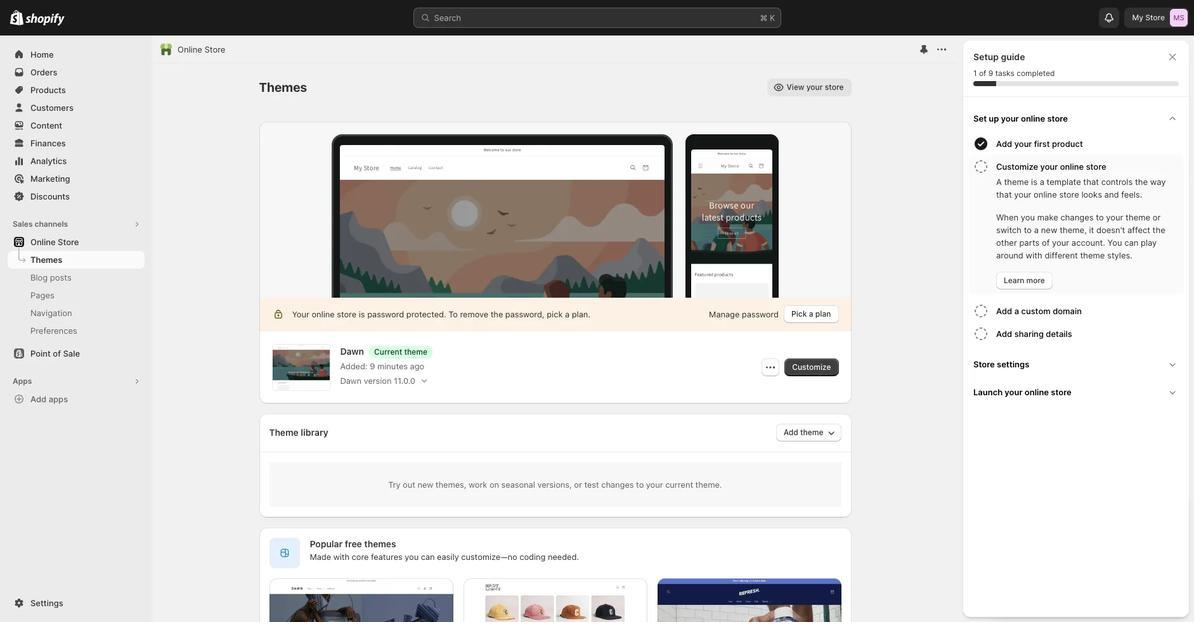 Task type: locate. For each thing, give the bounding box(es) containing it.
0 horizontal spatial the
[[1136, 177, 1148, 187]]

a right is
[[1040, 177, 1045, 187]]

store up launch
[[974, 360, 995, 370]]

0 vertical spatial online
[[178, 44, 202, 55]]

add sharing details button
[[997, 323, 1184, 346]]

0 horizontal spatial that
[[997, 190, 1012, 200]]

content link
[[8, 117, 145, 134]]

marketing link
[[8, 170, 145, 188]]

0 vertical spatial of
[[979, 69, 987, 78]]

1 vertical spatial the
[[1153, 225, 1166, 235]]

your left first
[[1015, 139, 1032, 149]]

set up your online store
[[974, 114, 1068, 124]]

1 vertical spatial online
[[30, 237, 56, 247]]

my
[[1133, 13, 1144, 22]]

online store
[[178, 44, 225, 55], [30, 237, 79, 247]]

0 vertical spatial online store
[[178, 44, 225, 55]]

of inside button
[[53, 349, 61, 359]]

online store link
[[178, 43, 225, 56], [8, 233, 145, 251]]

pages
[[30, 291, 54, 301]]

the inside when you make changes to your theme or switch to a new theme, it doesn't affect the other parts of your account. you can play around with different theme styles.
[[1153, 225, 1166, 235]]

1 horizontal spatial that
[[1084, 177, 1099, 187]]

add inside 'button'
[[997, 306, 1013, 317]]

2 horizontal spatial of
[[1042, 238, 1050, 248]]

new
[[1042, 225, 1058, 235]]

online store down channels
[[30, 237, 79, 247]]

sales
[[13, 220, 33, 229]]

0 vertical spatial online store link
[[178, 43, 225, 56]]

theme down the customize
[[1005, 177, 1029, 187]]

to down you
[[1024, 225, 1032, 235]]

store up product
[[1048, 114, 1068, 124]]

that
[[1084, 177, 1099, 187], [997, 190, 1012, 200]]

a
[[1040, 177, 1045, 187], [1035, 225, 1039, 235], [1015, 306, 1020, 317]]

your
[[1001, 114, 1019, 124], [1015, 139, 1032, 149], [1041, 162, 1058, 172], [1015, 190, 1032, 200], [1107, 213, 1124, 223], [1053, 238, 1070, 248], [1005, 388, 1023, 398]]

1 horizontal spatial shopify image
[[26, 13, 65, 26]]

sharing
[[1015, 329, 1044, 339]]

store right my
[[1146, 13, 1165, 22]]

0 horizontal spatial a
[[1015, 306, 1020, 317]]

1 horizontal spatial the
[[1153, 225, 1166, 235]]

and
[[1105, 190, 1119, 200]]

custom
[[1022, 306, 1051, 317]]

2 horizontal spatial a
[[1040, 177, 1045, 187]]

add a custom domain
[[997, 306, 1082, 317]]

theme up affect
[[1126, 213, 1151, 223]]

affect
[[1128, 225, 1151, 235]]

store settings
[[974, 360, 1030, 370]]

online right online store icon
[[178, 44, 202, 55]]

with
[[1026, 251, 1043, 261]]

customize your online store element
[[971, 176, 1184, 290]]

add sharing details
[[997, 329, 1073, 339]]

online store link down channels
[[8, 233, 145, 251]]

0 horizontal spatial online store link
[[8, 233, 145, 251]]

1 horizontal spatial theme
[[1081, 251, 1105, 261]]

controls
[[1102, 177, 1133, 187]]

channels
[[35, 220, 68, 229]]

setup
[[974, 51, 999, 62]]

2 vertical spatial of
[[53, 349, 61, 359]]

your up doesn't on the right top of page
[[1107, 213, 1124, 223]]

the
[[1136, 177, 1148, 187], [1153, 225, 1166, 235]]

completed
[[1017, 69, 1055, 78]]

1 vertical spatial of
[[1042, 238, 1050, 248]]

online up 'themes'
[[30, 237, 56, 247]]

your up different
[[1053, 238, 1070, 248]]

my store
[[1133, 13, 1165, 22]]

1 vertical spatial online store link
[[8, 233, 145, 251]]

point of sale
[[30, 349, 80, 359]]

blog posts
[[30, 273, 72, 283]]

⌘ k
[[760, 13, 776, 23]]

0 horizontal spatial theme
[[1005, 177, 1029, 187]]

tasks
[[996, 69, 1015, 78]]

add inside 'button'
[[30, 395, 46, 405]]

analytics link
[[8, 152, 145, 170]]

point
[[30, 349, 51, 359]]

a inside 'button'
[[1015, 306, 1020, 317]]

add up the customize
[[997, 139, 1013, 149]]

that up looks
[[1084, 177, 1099, 187]]

of
[[979, 69, 987, 78], [1042, 238, 1050, 248], [53, 349, 61, 359]]

apps
[[13, 377, 32, 386]]

mark add sharing details as done image
[[974, 327, 989, 342]]

add right mark add sharing details as done image on the bottom right of page
[[997, 329, 1013, 339]]

to
[[1096, 213, 1104, 223], [1024, 225, 1032, 235]]

of right 1
[[979, 69, 987, 78]]

1 horizontal spatial online
[[178, 44, 202, 55]]

2 vertical spatial a
[[1015, 306, 1020, 317]]

a inside when you make changes to your theme or switch to a new theme, it doesn't affect the other parts of your account. you can play around with different theme styles.
[[1035, 225, 1039, 235]]

online
[[178, 44, 202, 55], [30, 237, 56, 247]]

add left apps
[[30, 395, 46, 405]]

of inside when you make changes to your theme or switch to a new theme, it doesn't affect the other parts of your account. you can play around with different theme styles.
[[1042, 238, 1050, 248]]

more
[[1027, 276, 1045, 285]]

to up doesn't on the right top of page
[[1096, 213, 1104, 223]]

a left custom at right
[[1015, 306, 1020, 317]]

your down is
[[1015, 190, 1032, 200]]

1 vertical spatial theme
[[1126, 213, 1151, 223]]

0 horizontal spatial of
[[53, 349, 61, 359]]

mark customize your online store as done image
[[974, 159, 989, 174]]

add
[[997, 139, 1013, 149], [997, 306, 1013, 317], [997, 329, 1013, 339], [30, 395, 46, 405]]

a left new
[[1035, 225, 1039, 235]]

online store right online store icon
[[178, 44, 225, 55]]

0 vertical spatial a
[[1040, 177, 1045, 187]]

sales channels
[[13, 220, 68, 229]]

theme down "account."
[[1081, 251, 1105, 261]]

the down or at the right of the page
[[1153, 225, 1166, 235]]

of for sale
[[53, 349, 61, 359]]

set up your online store button
[[969, 105, 1184, 133]]

1 horizontal spatial online store link
[[178, 43, 225, 56]]

home
[[30, 49, 54, 60]]

1 vertical spatial to
[[1024, 225, 1032, 235]]

learn more
[[1004, 276, 1045, 285]]

1
[[974, 69, 977, 78]]

content
[[30, 121, 62, 131]]

products link
[[8, 81, 145, 99]]

1 horizontal spatial of
[[979, 69, 987, 78]]

add right mark add a custom domain as done icon
[[997, 306, 1013, 317]]

1 horizontal spatial a
[[1035, 225, 1039, 235]]

0 vertical spatial the
[[1136, 177, 1148, 187]]

online store link right online store icon
[[178, 43, 225, 56]]

customers link
[[8, 99, 145, 117]]

you
[[1021, 213, 1035, 223]]

template
[[1047, 177, 1081, 187]]

customize your online store
[[997, 162, 1107, 172]]

store
[[1146, 13, 1165, 22], [205, 44, 225, 55], [58, 237, 79, 247], [974, 360, 995, 370]]

theme
[[1005, 177, 1029, 187], [1126, 213, 1151, 223], [1081, 251, 1105, 261]]

details
[[1046, 329, 1073, 339]]

online down is
[[1034, 190, 1057, 200]]

domain
[[1053, 306, 1082, 317]]

customize
[[997, 162, 1039, 172]]

⌘
[[760, 13, 768, 23]]

the up feels.
[[1136, 177, 1148, 187]]

shopify image
[[10, 10, 24, 25], [26, 13, 65, 26]]

1 horizontal spatial to
[[1096, 213, 1104, 223]]

1 vertical spatial a
[[1035, 225, 1039, 235]]

it
[[1090, 225, 1095, 235]]

customers
[[30, 103, 74, 113]]

of left sale at the bottom
[[53, 349, 61, 359]]

online up template
[[1061, 162, 1084, 172]]

0 horizontal spatial to
[[1024, 225, 1032, 235]]

0 vertical spatial theme
[[1005, 177, 1029, 187]]

learn more link
[[997, 272, 1053, 290]]

account.
[[1072, 238, 1106, 248]]

store down sales channels button
[[58, 237, 79, 247]]

settings
[[997, 360, 1030, 370]]

of down new
[[1042, 238, 1050, 248]]

0 horizontal spatial online store
[[30, 237, 79, 247]]

set
[[974, 114, 987, 124]]

store
[[1048, 114, 1068, 124], [1086, 162, 1107, 172], [1060, 190, 1080, 200], [1051, 388, 1072, 398]]

store settings button
[[969, 351, 1184, 379]]

online store image
[[160, 43, 173, 56]]

or
[[1153, 213, 1161, 223]]

1 horizontal spatial online store
[[178, 44, 225, 55]]

point of sale button
[[0, 345, 152, 363]]

store down template
[[1060, 190, 1080, 200]]

search
[[434, 13, 461, 23]]

online up add your first product
[[1021, 114, 1046, 124]]

that down a
[[997, 190, 1012, 200]]

of for 9
[[979, 69, 987, 78]]

apps button
[[8, 373, 145, 391]]



Task type: describe. For each thing, give the bounding box(es) containing it.
pages link
[[8, 287, 145, 305]]

around
[[997, 251, 1024, 261]]

launch your online store
[[974, 388, 1072, 398]]

doesn't
[[1097, 225, 1126, 235]]

preferences link
[[8, 322, 145, 340]]

add apps
[[30, 395, 68, 405]]

add a custom domain button
[[997, 300, 1184, 323]]

a inside a theme is a template that controls the way that your online store looks and feels.
[[1040, 177, 1045, 187]]

is
[[1032, 177, 1038, 187]]

guide
[[1001, 51, 1026, 62]]

my store image
[[1170, 9, 1188, 27]]

a theme is a template that controls the way that your online store looks and feels.
[[997, 177, 1166, 200]]

online inside a theme is a template that controls the way that your online store looks and feels.
[[1034, 190, 1057, 200]]

online down settings
[[1025, 388, 1049, 398]]

orders
[[30, 67, 57, 77]]

finances
[[30, 138, 66, 148]]

navigation link
[[8, 305, 145, 322]]

marketing
[[30, 174, 70, 184]]

0 vertical spatial to
[[1096, 213, 1104, 223]]

blog
[[30, 273, 48, 283]]

other
[[997, 238, 1017, 248]]

way
[[1151, 177, 1166, 187]]

setup guide dialog
[[964, 41, 1190, 618]]

store down store settings "button"
[[1051, 388, 1072, 398]]

0 horizontal spatial shopify image
[[10, 10, 24, 25]]

store inside store settings "button"
[[974, 360, 995, 370]]

point of sale link
[[8, 345, 145, 363]]

navigation
[[30, 308, 72, 318]]

add your first product
[[997, 139, 1083, 149]]

posts
[[50, 273, 72, 283]]

feels.
[[1122, 190, 1143, 200]]

sales channels button
[[8, 216, 145, 233]]

settings link
[[8, 595, 145, 613]]

add for add apps
[[30, 395, 46, 405]]

your right launch
[[1005, 388, 1023, 398]]

your right up
[[1001, 114, 1019, 124]]

parts
[[1020, 238, 1040, 248]]

orders link
[[8, 63, 145, 81]]

add for add your first product
[[997, 139, 1013, 149]]

0 horizontal spatial online
[[30, 237, 56, 247]]

add apps button
[[8, 391, 145, 409]]

make
[[1038, 213, 1059, 223]]

up
[[989, 114, 999, 124]]

k
[[770, 13, 776, 23]]

different
[[1045, 251, 1078, 261]]

first
[[1035, 139, 1050, 149]]

when
[[997, 213, 1019, 223]]

products
[[30, 85, 66, 95]]

launch your online store button
[[969, 379, 1184, 407]]

apps
[[49, 395, 68, 405]]

settings
[[30, 599, 63, 609]]

analytics
[[30, 156, 67, 166]]

store right online store icon
[[205, 44, 225, 55]]

styles.
[[1108, 251, 1133, 261]]

themes link
[[8, 251, 145, 269]]

blog posts link
[[8, 269, 145, 287]]

launch
[[974, 388, 1003, 398]]

1 vertical spatial online store
[[30, 237, 79, 247]]

product
[[1053, 139, 1083, 149]]

play
[[1141, 238, 1157, 248]]

1 vertical spatial that
[[997, 190, 1012, 200]]

a
[[997, 177, 1002, 187]]

0 vertical spatial that
[[1084, 177, 1099, 187]]

home link
[[8, 46, 145, 63]]

theme inside a theme is a template that controls the way that your online store looks and feels.
[[1005, 177, 1029, 187]]

you
[[1108, 238, 1123, 248]]

when you make changes to your theme or switch to a new theme, it doesn't affect the other parts of your account. you can play around with different theme styles.
[[997, 213, 1166, 261]]

can
[[1125, 238, 1139, 248]]

add for add a custom domain
[[997, 306, 1013, 317]]

the inside a theme is a template that controls the way that your online store looks and feels.
[[1136, 177, 1148, 187]]

9
[[989, 69, 994, 78]]

your inside a theme is a template that controls the way that your online store looks and feels.
[[1015, 190, 1032, 200]]

mark add a custom domain as done image
[[974, 304, 989, 319]]

finances link
[[8, 134, 145, 152]]

sale
[[63, 349, 80, 359]]

2 horizontal spatial theme
[[1126, 213, 1151, 223]]

themes
[[30, 255, 62, 265]]

store inside a theme is a template that controls the way that your online store looks and feels.
[[1060, 190, 1080, 200]]

changes
[[1061, 213, 1094, 223]]

discounts
[[30, 192, 70, 202]]

learn
[[1004, 276, 1025, 285]]

setup guide
[[974, 51, 1026, 62]]

switch
[[997, 225, 1022, 235]]

2 vertical spatial theme
[[1081, 251, 1105, 261]]

your up template
[[1041, 162, 1058, 172]]

store down 'add your first product' button
[[1086, 162, 1107, 172]]

add for add sharing details
[[997, 329, 1013, 339]]

add your first product button
[[997, 133, 1184, 155]]

preferences
[[30, 326, 77, 336]]



Task type: vqa. For each thing, say whether or not it's contained in the screenshot.
text box
no



